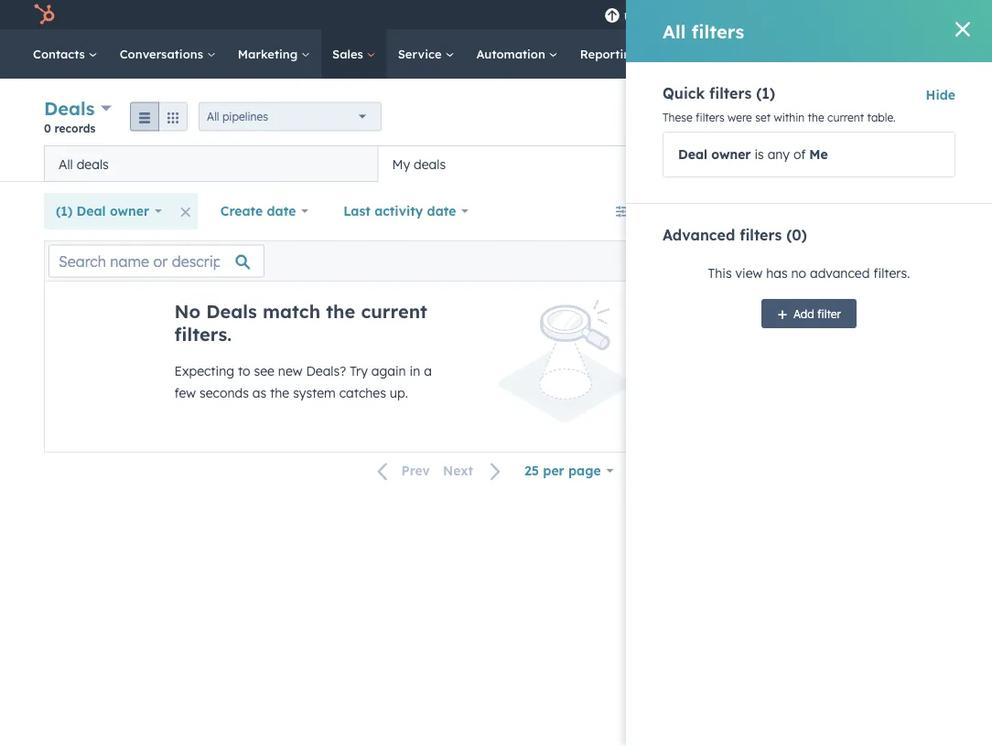 Task type: locate. For each thing, give the bounding box(es) containing it.
0 vertical spatial the
[[808, 111, 824, 124]]

0 vertical spatial owner
[[711, 146, 751, 162]]

1 horizontal spatial deals
[[206, 300, 257, 323]]

menu
[[591, 0, 970, 29]]

per
[[543, 463, 564, 479]]

filters inside button
[[701, 203, 738, 219]]

0 horizontal spatial view
[[735, 265, 763, 281]]

all left pipelines
[[207, 110, 219, 124]]

advanced filters (1)
[[634, 203, 759, 219]]

0 horizontal spatial deals
[[44, 97, 95, 120]]

menu item right settings link
[[795, 0, 830, 29]]

my
[[392, 156, 410, 172]]

0 horizontal spatial deals
[[77, 156, 109, 172]]

all
[[663, 20, 686, 43], [207, 110, 219, 124], [59, 156, 73, 172], [821, 203, 837, 219]]

match
[[263, 300, 320, 323]]

all inside all pipelines popup button
[[207, 110, 219, 124]]

1 horizontal spatial current
[[827, 111, 864, 124]]

1 vertical spatial add
[[793, 307, 814, 321]]

group
[[130, 102, 188, 131]]

0 horizontal spatial the
[[270, 385, 289, 401]]

the right within on the top of the page
[[808, 111, 824, 124]]

search button
[[944, 38, 976, 70]]

(0)
[[786, 226, 807, 244]]

1 vertical spatial create
[[220, 203, 263, 219]]

2 vertical spatial the
[[270, 385, 289, 401]]

all left marketplaces image
[[663, 20, 686, 43]]

0 vertical spatial create
[[873, 111, 907, 124]]

clear
[[783, 203, 817, 219]]

create inside popup button
[[220, 203, 263, 219]]

create date
[[220, 203, 296, 219]]

any
[[767, 146, 790, 162]]

1 horizontal spatial add
[[793, 307, 814, 321]]

date left last
[[267, 203, 296, 219]]

add for add filter
[[793, 307, 814, 321]]

0 horizontal spatial current
[[361, 300, 427, 323]]

1 horizontal spatial deals
[[414, 156, 446, 172]]

advanced
[[810, 265, 870, 281]]

advanced filters (1) button
[[603, 193, 771, 230]]

1 horizontal spatial filters.
[[873, 265, 910, 281]]

create down all deals button at the left of the page
[[220, 203, 263, 219]]

the right as
[[270, 385, 289, 401]]

0
[[44, 121, 51, 135]]

filters.
[[873, 265, 910, 281], [174, 323, 232, 346]]

filters. right the advanced at the right top
[[873, 265, 910, 281]]

next
[[443, 463, 473, 479]]

1 horizontal spatial date
[[427, 203, 456, 219]]

advanced inside button
[[634, 203, 698, 219]]

view for (2/5)
[[780, 156, 810, 172]]

activity
[[374, 203, 423, 219]]

0 horizontal spatial date
[[267, 203, 296, 219]]

contacts link
[[22, 29, 109, 79]]

all for all deals
[[59, 156, 73, 172]]

2 horizontal spatial the
[[808, 111, 824, 124]]

1 vertical spatial deal
[[76, 203, 106, 219]]

seconds
[[199, 385, 249, 401]]

1 vertical spatial advanced
[[663, 226, 735, 244]]

filters for these filters were set within the current table.
[[696, 111, 725, 124]]

date right activity in the top of the page
[[427, 203, 456, 219]]

group inside deals banner
[[130, 102, 188, 131]]

0 vertical spatial deal
[[678, 146, 707, 162]]

hubspot image
[[33, 4, 55, 26]]

expecting
[[174, 363, 234, 379]]

view
[[780, 156, 810, 172], [735, 265, 763, 281]]

1 vertical spatial filters.
[[174, 323, 232, 346]]

all for all filters
[[663, 20, 686, 43]]

search image
[[954, 48, 966, 60]]

0 vertical spatial deals
[[44, 97, 95, 120]]

service link
[[387, 29, 465, 79]]

(1) down all deals at the left of page
[[56, 203, 73, 219]]

create inside button
[[873, 111, 907, 124]]

marketing link
[[227, 29, 321, 79]]

settings link
[[770, 5, 793, 24]]

create left "deal"
[[873, 111, 907, 124]]

the inside no deals match the current filters.
[[326, 300, 355, 323]]

filters for advanced filters (1)
[[701, 203, 738, 219]]

date
[[267, 203, 296, 219], [427, 203, 456, 219]]

Search name or description search field
[[49, 245, 264, 278]]

1 horizontal spatial view
[[780, 156, 810, 172]]

deals
[[44, 97, 95, 120], [206, 300, 257, 323]]

advanced for advanced filters (1)
[[634, 203, 698, 219]]

sales link
[[321, 29, 387, 79]]

2 deals from the left
[[414, 156, 446, 172]]

(1) up set
[[756, 84, 775, 102]]

the right match
[[326, 300, 355, 323]]

advanced for advanced filters (0)
[[663, 226, 735, 244]]

deal
[[678, 146, 707, 162], [76, 203, 106, 219]]

current left 'table.'
[[827, 111, 864, 124]]

system
[[293, 385, 336, 401]]

contacts
[[33, 46, 89, 61]]

add filter button
[[761, 299, 857, 329]]

all down '0 records' on the left
[[59, 156, 73, 172]]

1 vertical spatial current
[[361, 300, 427, 323]]

create deal
[[873, 111, 933, 124]]

1 vertical spatial the
[[326, 300, 355, 323]]

no
[[174, 300, 201, 323]]

as
[[252, 385, 266, 401]]

all pipelines button
[[199, 102, 382, 131]]

hide
[[926, 87, 955, 103]]

0 vertical spatial advanced
[[634, 203, 698, 219]]

menu item
[[688, 0, 692, 29], [795, 0, 830, 29]]

0 vertical spatial view
[[780, 156, 810, 172]]

sales
[[332, 46, 367, 61]]

add inside add view (2/5) popup button
[[751, 156, 776, 172]]

create for create date
[[220, 203, 263, 219]]

0 horizontal spatial owner
[[110, 203, 149, 219]]

0 vertical spatial current
[[827, 111, 864, 124]]

deals down records
[[77, 156, 109, 172]]

add filter
[[793, 307, 841, 321]]

actions
[[703, 111, 741, 124]]

export
[[796, 254, 831, 268]]

(1) for quick filters (1)
[[756, 84, 775, 102]]

(1) for advanced filters (1)
[[742, 203, 759, 219]]

deal down all deals at the left of page
[[76, 203, 106, 219]]

advanced down advanced filters (1)
[[663, 226, 735, 244]]

filters. inside no deals match the current filters.
[[174, 323, 232, 346]]

1 vertical spatial owner
[[110, 203, 149, 219]]

1 horizontal spatial menu item
[[795, 0, 830, 29]]

all inside all deals button
[[59, 156, 73, 172]]

0 vertical spatial add
[[751, 156, 776, 172]]

filters. up expecting in the left of the page
[[174, 323, 232, 346]]

0 horizontal spatial add
[[751, 156, 776, 172]]

reporting
[[580, 46, 642, 61]]

all right clear
[[821, 203, 837, 219]]

last activity date button
[[331, 193, 481, 230]]

filter
[[817, 307, 841, 321]]

records
[[54, 121, 95, 135]]

deals right my
[[414, 156, 446, 172]]

company 902 button
[[832, 0, 968, 29]]

last
[[343, 203, 370, 219]]

25 per page button
[[513, 453, 625, 490]]

mateo roberts image
[[843, 6, 859, 23]]

table.
[[867, 111, 896, 124]]

conversations link
[[109, 29, 227, 79]]

1 vertical spatial view
[[735, 265, 763, 281]]

marketplaces image
[[705, 8, 721, 25]]

25 per page
[[524, 463, 601, 479]]

deals right no
[[206, 300, 257, 323]]

(1) inside popup button
[[56, 203, 73, 219]]

view inside popup button
[[780, 156, 810, 172]]

deals for all deals
[[77, 156, 109, 172]]

see
[[254, 363, 274, 379]]

(1) inside button
[[742, 203, 759, 219]]

deal down these
[[678, 146, 707, 162]]

create
[[873, 111, 907, 124], [220, 203, 263, 219]]

1 horizontal spatial the
[[326, 300, 355, 323]]

1 horizontal spatial deal
[[678, 146, 707, 162]]

0 horizontal spatial create
[[220, 203, 263, 219]]

deals up '0 records' on the left
[[44, 97, 95, 120]]

owner up the search name or description search field
[[110, 203, 149, 219]]

prev button
[[367, 460, 436, 484]]

the
[[808, 111, 824, 124], [326, 300, 355, 323], [270, 385, 289, 401]]

to
[[238, 363, 250, 379]]

menu containing company 902
[[591, 0, 970, 29]]

0 horizontal spatial filters.
[[174, 323, 232, 346]]

1 deals from the left
[[77, 156, 109, 172]]

1 date from the left
[[267, 203, 296, 219]]

0 horizontal spatial deal
[[76, 203, 106, 219]]

advanced
[[634, 203, 698, 219], [663, 226, 735, 244]]

were
[[728, 111, 752, 124]]

conversations
[[120, 46, 207, 61]]

0 horizontal spatial menu item
[[688, 0, 692, 29]]

owner left is
[[711, 146, 751, 162]]

menu item left marketplaces popup button
[[688, 0, 692, 29]]

1 vertical spatial deals
[[206, 300, 257, 323]]

(1) up advanced filters (0)
[[742, 203, 759, 219]]

add inside "add filter" button
[[793, 307, 814, 321]]

1 menu item from the left
[[688, 0, 692, 29]]

advanced up advanced filters (0)
[[634, 203, 698, 219]]

deals banner
[[44, 95, 948, 146]]

reporting link
[[569, 29, 662, 79]]

deals for my deals
[[414, 156, 446, 172]]

current inside no deals match the current filters.
[[361, 300, 427, 323]]

1 horizontal spatial create
[[873, 111, 907, 124]]

current up again
[[361, 300, 427, 323]]

clear all button
[[771, 193, 849, 230]]

0 vertical spatial filters.
[[873, 265, 910, 281]]

no
[[791, 265, 806, 281]]

Search HubSpot search field
[[735, 38, 959, 70]]



Task type: describe. For each thing, give the bounding box(es) containing it.
quick filters (1)
[[663, 84, 775, 102]]

pipelines
[[222, 110, 268, 124]]

me
[[809, 146, 828, 162]]

upgrade
[[624, 9, 675, 24]]

add view (2/5)
[[751, 156, 846, 172]]

filters. for this view has no advanced filters.
[[873, 265, 910, 281]]

advanced filters (0)
[[663, 226, 807, 244]]

all inside clear all button
[[821, 203, 837, 219]]

these
[[663, 111, 692, 124]]

marketplaces button
[[694, 0, 732, 29]]

2 date from the left
[[427, 203, 456, 219]]

up.
[[390, 385, 408, 401]]

filters for advanced filters (0)
[[740, 226, 782, 244]]

0 records
[[44, 121, 95, 135]]

this
[[708, 265, 732, 281]]

last activity date
[[343, 203, 456, 219]]

all pipelines
[[207, 110, 268, 124]]

of
[[793, 146, 806, 162]]

import
[[794, 111, 831, 124]]

filters. for no deals match the current filters.
[[174, 323, 232, 346]]

edit
[[865, 254, 886, 268]]

pagination navigation
[[367, 459, 513, 484]]

import button
[[778, 103, 846, 132]]

create date button
[[208, 193, 320, 230]]

catches
[[339, 385, 386, 401]]

a
[[424, 363, 432, 379]]

try
[[350, 363, 368, 379]]

all deals
[[59, 156, 109, 172]]

within
[[774, 111, 805, 124]]

help image
[[743, 8, 759, 25]]

the inside expecting to see new deals? try again in a few seconds as the system catches up.
[[270, 385, 289, 401]]

actions button
[[687, 103, 767, 132]]

filters for quick filters (1)
[[709, 84, 752, 102]]

1 horizontal spatial owner
[[711, 146, 751, 162]]

create deal button
[[857, 103, 948, 132]]

is
[[754, 146, 764, 162]]

this view has no advanced filters.
[[708, 265, 910, 281]]

add view (2/5) button
[[719, 146, 868, 182]]

create for create deal
[[873, 111, 907, 124]]

page
[[568, 463, 601, 479]]

filters for all filters
[[691, 20, 744, 43]]

deals button
[[44, 95, 112, 122]]

company 902
[[863, 7, 941, 22]]

deal owner is any of me
[[678, 146, 828, 162]]

help button
[[736, 0, 767, 29]]

service
[[398, 46, 445, 61]]

set
[[755, 111, 771, 124]]

deals?
[[306, 363, 346, 379]]

view for has
[[735, 265, 763, 281]]

my deals
[[392, 156, 446, 172]]

add for add view (2/5)
[[751, 156, 776, 172]]

columns
[[889, 254, 932, 268]]

(1) deal owner
[[56, 203, 149, 219]]

edit columns
[[865, 254, 932, 268]]

expecting to see new deals? try again in a few seconds as the system catches up.
[[174, 363, 432, 401]]

automation link
[[465, 29, 569, 79]]

25
[[524, 463, 539, 479]]

in
[[410, 363, 420, 379]]

close image
[[955, 22, 970, 37]]

no deals match the current filters.
[[174, 300, 427, 346]]

902
[[920, 7, 941, 22]]

(2/5)
[[814, 156, 846, 172]]

export button
[[784, 249, 843, 273]]

few
[[174, 385, 196, 401]]

hubspot link
[[22, 4, 69, 26]]

all deals button
[[44, 146, 378, 182]]

marketing
[[238, 46, 301, 61]]

2 menu item from the left
[[795, 0, 830, 29]]

deals inside "popup button"
[[44, 97, 95, 120]]

all for all pipelines
[[207, 110, 219, 124]]

(1) deal owner button
[[44, 193, 174, 230]]

all filters
[[663, 20, 744, 43]]

deal inside popup button
[[76, 203, 106, 219]]

prev
[[401, 463, 430, 479]]

deals inside no deals match the current filters.
[[206, 300, 257, 323]]

owner inside popup button
[[110, 203, 149, 219]]

automation
[[476, 46, 549, 61]]

hide button
[[926, 84, 955, 106]]

has
[[766, 265, 788, 281]]

new
[[278, 363, 302, 379]]

settings image
[[774, 8, 790, 24]]

again
[[371, 363, 406, 379]]

edit columns button
[[854, 249, 944, 273]]

deal
[[910, 111, 933, 124]]

my deals button
[[378, 146, 712, 182]]

upgrade image
[[604, 8, 620, 25]]

company
[[863, 7, 917, 22]]

clear all
[[783, 203, 837, 219]]

next button
[[436, 460, 513, 484]]



Task type: vqa. For each thing, say whether or not it's contained in the screenshot.
Email image
no



